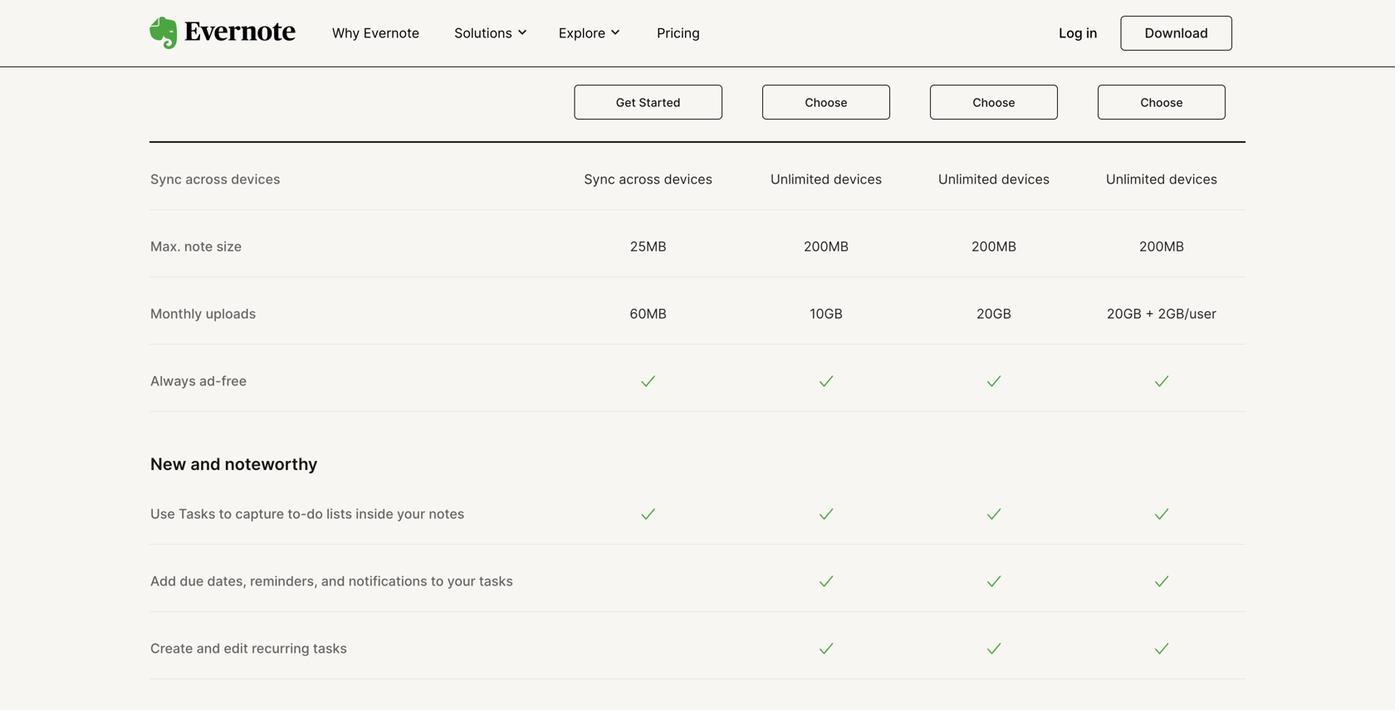 Task type: locate. For each thing, give the bounding box(es) containing it.
0 horizontal spatial to
[[219, 506, 232, 522]]

monthly
[[150, 306, 202, 322]]

to
[[219, 506, 232, 522], [431, 573, 444, 590]]

2 20gb from the left
[[1108, 306, 1142, 322]]

unlimited
[[771, 171, 830, 188], [939, 171, 998, 188], [1107, 171, 1166, 188]]

1 horizontal spatial 200mb
[[972, 239, 1017, 255]]

reminders,
[[250, 573, 318, 590]]

1 horizontal spatial choose
[[973, 96, 1016, 110]]

1 horizontal spatial across
[[619, 171, 661, 188]]

2 horizontal spatial choose link
[[1099, 85, 1226, 120]]

0 vertical spatial to
[[219, 506, 232, 522]]

solutions
[[455, 25, 513, 41]]

evernote logo image
[[150, 17, 296, 50]]

tasks
[[479, 573, 513, 590], [313, 641, 347, 657]]

devices
[[231, 171, 280, 188], [664, 171, 713, 188], [834, 171, 883, 188], [1002, 171, 1050, 188], [1170, 171, 1218, 188]]

and right "reminders,"
[[321, 573, 345, 590]]

20gb
[[977, 306, 1012, 322], [1108, 306, 1142, 322]]

4 devices from the left
[[1002, 171, 1050, 188]]

create and edit recurring tasks
[[150, 641, 347, 657]]

2 horizontal spatial 200mb
[[1140, 239, 1185, 255]]

0 horizontal spatial unlimited devices
[[771, 171, 883, 188]]

new
[[150, 454, 186, 475]]

pricing link
[[647, 18, 710, 49]]

2 1,000 from the left
[[978, 104, 1012, 120]]

add due dates, reminders, and notifications to your tasks
[[150, 573, 513, 590]]

and left edit
[[197, 641, 220, 657]]

2 200mb from the left
[[972, 239, 1017, 255]]

1 vertical spatial your
[[448, 573, 476, 590]]

across
[[185, 171, 228, 188], [619, 171, 661, 188]]

200mb
[[804, 239, 849, 255], [972, 239, 1017, 255], [1140, 239, 1185, 255]]

your left notes
[[397, 506, 426, 522]]

0 horizontal spatial 1,000
[[810, 104, 844, 120]]

1 horizontal spatial sync
[[584, 171, 616, 188]]

your down notes
[[448, 573, 476, 590]]

1 unlimited devices from the left
[[771, 171, 883, 188]]

size
[[217, 239, 242, 255]]

your
[[397, 506, 426, 522], [448, 573, 476, 590]]

1 choose from the left
[[805, 96, 848, 110]]

1 sync from the left
[[150, 171, 182, 188]]

0 horizontal spatial 200mb
[[804, 239, 849, 255]]

2 devices from the left
[[664, 171, 713, 188]]

0 horizontal spatial sync
[[150, 171, 182, 188]]

1 horizontal spatial 1,000
[[978, 104, 1012, 120]]

1,000
[[810, 104, 844, 120], [978, 104, 1012, 120]]

sync
[[150, 171, 182, 188], [584, 171, 616, 188]]

started
[[639, 96, 681, 110]]

1 vertical spatial and
[[321, 573, 345, 590]]

3 choose from the left
[[1141, 96, 1184, 110]]

notes
[[429, 506, 465, 522]]

note
[[184, 239, 213, 255]]

create
[[150, 641, 193, 657]]

1 horizontal spatial your
[[448, 573, 476, 590]]

1 horizontal spatial tasks
[[479, 573, 513, 590]]

0 vertical spatial your
[[397, 506, 426, 522]]

sync across devices up size
[[150, 171, 280, 188]]

1 horizontal spatial unlimited
[[939, 171, 998, 188]]

to right notifications
[[431, 573, 444, 590]]

0 horizontal spatial unlimited
[[771, 171, 830, 188]]

0 horizontal spatial tasks
[[313, 641, 347, 657]]

new and noteworthy
[[150, 454, 318, 475]]

0 horizontal spatial across
[[185, 171, 228, 188]]

0 horizontal spatial choose link
[[763, 85, 891, 120]]

evernote
[[364, 25, 420, 41]]

60mb
[[630, 306, 667, 322]]

download
[[1146, 25, 1209, 41]]

use tasks to capture to-do lists inside your notes
[[150, 506, 465, 522]]

1 horizontal spatial choose link
[[931, 85, 1059, 120]]

log in link
[[1050, 18, 1108, 49]]

20gb for 20gb + 2gb/user
[[1108, 306, 1142, 322]]

0 horizontal spatial 20gb
[[977, 306, 1012, 322]]

20gb + 2gb/user
[[1108, 306, 1217, 322]]

2 horizontal spatial unlimited
[[1107, 171, 1166, 188]]

2 across from the left
[[619, 171, 661, 188]]

inside
[[356, 506, 394, 522]]

notes
[[150, 37, 188, 53]]

+
[[1146, 306, 1155, 322]]

and right the new
[[191, 454, 221, 475]]

why evernote link
[[322, 18, 430, 49]]

across up 25mb
[[619, 171, 661, 188]]

tasks
[[179, 506, 216, 522]]

uploads
[[206, 306, 256, 322]]

explore
[[559, 25, 606, 41]]

sync across devices up 25mb
[[584, 171, 713, 188]]

to right tasks
[[219, 506, 232, 522]]

2 sync across devices from the left
[[584, 171, 713, 188]]

why
[[332, 25, 360, 41]]

do
[[307, 506, 323, 522]]

2 vertical spatial and
[[197, 641, 220, 657]]

log
[[1060, 25, 1083, 41]]

2 horizontal spatial unlimited devices
[[1107, 171, 1218, 188]]

0 horizontal spatial choose
[[805, 96, 848, 110]]

lists
[[327, 506, 352, 522]]

0 vertical spatial and
[[191, 454, 221, 475]]

choose link
[[763, 85, 891, 120], [931, 85, 1059, 120], [1099, 85, 1226, 120]]

1 horizontal spatial 20gb
[[1108, 306, 1142, 322]]

1 unlimited from the left
[[771, 171, 830, 188]]

1 horizontal spatial sync across devices
[[584, 171, 713, 188]]

2 unlimited from the left
[[939, 171, 998, 188]]

monthly uploads
[[150, 306, 256, 322]]

1 20gb from the left
[[977, 306, 1012, 322]]

sync across devices
[[150, 171, 280, 188], [584, 171, 713, 188]]

across up note
[[185, 171, 228, 188]]

3 200mb from the left
[[1140, 239, 1185, 255]]

1 horizontal spatial unlimited devices
[[939, 171, 1050, 188]]

1 vertical spatial to
[[431, 573, 444, 590]]

pricing
[[657, 25, 700, 41]]

choose
[[805, 96, 848, 110], [973, 96, 1016, 110], [1141, 96, 1184, 110]]

0 horizontal spatial sync across devices
[[150, 171, 280, 188]]

notifications
[[349, 573, 428, 590]]

download link
[[1121, 16, 1233, 51]]

and
[[191, 454, 221, 475], [321, 573, 345, 590], [197, 641, 220, 657]]

2 choose link from the left
[[931, 85, 1059, 120]]

unlimited devices
[[771, 171, 883, 188], [939, 171, 1050, 188], [1107, 171, 1218, 188]]

capture
[[235, 506, 284, 522]]

2 horizontal spatial choose
[[1141, 96, 1184, 110]]



Task type: describe. For each thing, give the bounding box(es) containing it.
log in
[[1060, 25, 1098, 41]]

to-
[[288, 506, 307, 522]]

2 sync from the left
[[584, 171, 616, 188]]

25mb
[[630, 239, 667, 255]]

1
[[646, 104, 652, 120]]

1 choose link from the left
[[763, 85, 891, 120]]

0 horizontal spatial your
[[397, 506, 426, 522]]

get
[[616, 96, 636, 110]]

and for new and noteworthy
[[191, 454, 221, 475]]

2gb/user
[[1159, 306, 1217, 322]]

and for create and edit recurring tasks
[[197, 641, 220, 657]]

2 choose from the left
[[973, 96, 1016, 110]]

free
[[222, 373, 247, 389]]

0 vertical spatial tasks
[[479, 573, 513, 590]]

always
[[150, 373, 196, 389]]

explore button
[[554, 24, 627, 43]]

max.
[[150, 239, 181, 255]]

10gb
[[810, 306, 843, 322]]

dates,
[[207, 573, 247, 590]]

1 200mb from the left
[[804, 239, 849, 255]]

20gb for 20gb
[[977, 306, 1012, 322]]

1 horizontal spatial to
[[431, 573, 444, 590]]

10,000
[[1141, 104, 1184, 120]]

1 across from the left
[[185, 171, 228, 188]]

get started link
[[574, 85, 723, 120]]

3 unlimited from the left
[[1107, 171, 1166, 188]]

edit
[[224, 641, 248, 657]]

use
[[150, 506, 175, 522]]

always ad-free
[[150, 373, 247, 389]]

recurring
[[252, 641, 310, 657]]

add
[[150, 573, 176, 590]]

1 devices from the left
[[231, 171, 280, 188]]

get started
[[616, 96, 681, 110]]

in
[[1087, 25, 1098, 41]]

teams
[[1138, 41, 1187, 57]]

2 unlimited devices from the left
[[939, 171, 1050, 188]]

3 unlimited devices from the left
[[1107, 171, 1218, 188]]

due
[[180, 573, 204, 590]]

3 devices from the left
[[834, 171, 883, 188]]

5 devices from the left
[[1170, 171, 1218, 188]]

ad-
[[199, 373, 222, 389]]

max. note size
[[150, 239, 242, 255]]

1 vertical spatial tasks
[[313, 641, 347, 657]]

solutions button
[[450, 24, 534, 43]]

noteworthy
[[225, 454, 318, 475]]

why evernote
[[332, 25, 420, 41]]

1 1,000 from the left
[[810, 104, 844, 120]]

1 sync across devices from the left
[[150, 171, 280, 188]]

3 choose link from the left
[[1099, 85, 1226, 120]]

500,000
[[1136, 37, 1189, 53]]



Task type: vqa. For each thing, say whether or not it's contained in the screenshot.
UPLOADS
yes



